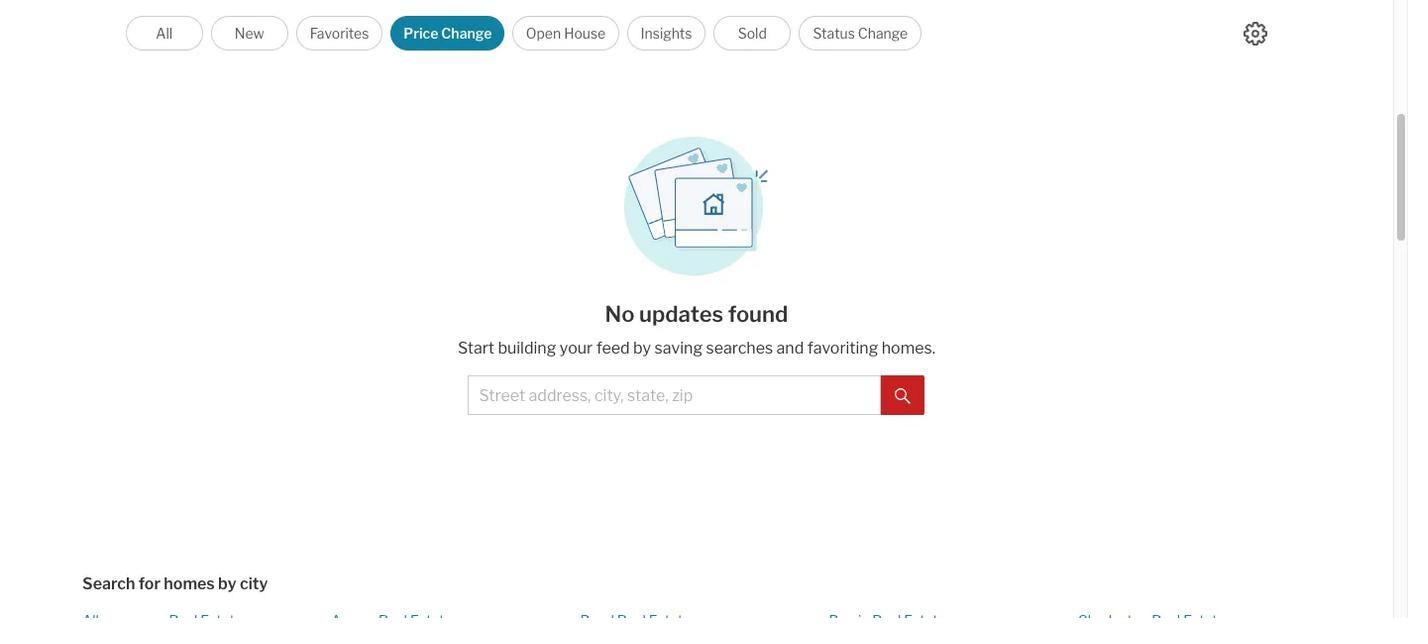 Task type: describe. For each thing, give the bounding box(es) containing it.
Favorites radio
[[296, 16, 383, 51]]

change for price change
[[441, 25, 492, 42]]

favoriting
[[807, 339, 878, 358]]

1 horizontal spatial by
[[633, 339, 651, 358]]

open house
[[526, 25, 606, 42]]

Open House radio
[[513, 16, 619, 51]]

for
[[139, 575, 161, 594]]

no
[[605, 301, 635, 327]]

your
[[560, 339, 593, 358]]

sold
[[738, 25, 767, 42]]

feed
[[596, 339, 630, 358]]

1 vertical spatial by
[[218, 575, 237, 594]]

All radio
[[126, 16, 203, 51]]

status
[[813, 25, 855, 42]]

searches
[[706, 339, 773, 358]]

search for homes by city
[[82, 575, 268, 594]]

no updates found
[[605, 301, 788, 327]]

New radio
[[211, 16, 288, 51]]



Task type: vqa. For each thing, say whether or not it's contained in the screenshot.
844-
no



Task type: locate. For each thing, give the bounding box(es) containing it.
new
[[235, 25, 264, 42]]

search
[[82, 575, 135, 594]]

change
[[441, 25, 492, 42], [858, 25, 908, 42]]

Status Change radio
[[799, 16, 922, 51]]

option group
[[126, 16, 922, 51]]

house
[[564, 25, 606, 42]]

0 horizontal spatial change
[[441, 25, 492, 42]]

Sold radio
[[714, 16, 791, 51]]

Street address, city, state, zip search field
[[468, 376, 882, 415]]

favorites
[[310, 25, 369, 42]]

Price Change radio
[[391, 16, 505, 51]]

change inside option
[[858, 25, 908, 42]]

0 horizontal spatial by
[[218, 575, 237, 594]]

submit search image
[[895, 388, 911, 404]]

change inside 'radio'
[[441, 25, 492, 42]]

and
[[777, 339, 804, 358]]

homes.
[[882, 339, 936, 358]]

option group containing all
[[126, 16, 922, 51]]

start
[[458, 339, 495, 358]]

all
[[156, 25, 173, 42]]

city
[[240, 575, 268, 594]]

change for status change
[[858, 25, 908, 42]]

change right status
[[858, 25, 908, 42]]

start building your feed by saving searches and favoriting homes.
[[458, 339, 936, 358]]

by left city
[[218, 575, 237, 594]]

building
[[498, 339, 556, 358]]

price
[[404, 25, 438, 42]]

1 horizontal spatial change
[[858, 25, 908, 42]]

0 vertical spatial by
[[633, 339, 651, 358]]

Insights radio
[[627, 16, 706, 51]]

saving
[[655, 339, 703, 358]]

updates
[[639, 301, 724, 327]]

status change
[[813, 25, 908, 42]]

1 change from the left
[[441, 25, 492, 42]]

by
[[633, 339, 651, 358], [218, 575, 237, 594]]

price change
[[404, 25, 492, 42]]

by right the feed
[[633, 339, 651, 358]]

open
[[526, 25, 561, 42]]

2 change from the left
[[858, 25, 908, 42]]

found
[[728, 301, 788, 327]]

homes
[[164, 575, 215, 594]]

insights
[[641, 25, 692, 42]]

change right price
[[441, 25, 492, 42]]



